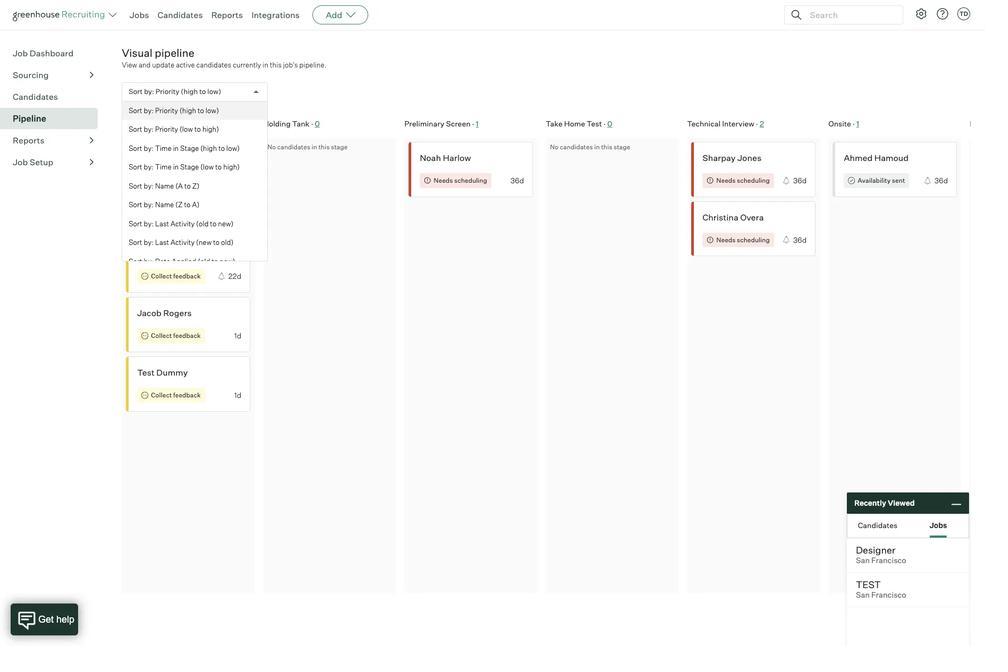 Task type: describe. For each thing, give the bounding box(es) containing it.
update
[[152, 61, 175, 69]]

1 vertical spatial priority
[[155, 106, 178, 115]]

availability sent
[[858, 177, 905, 185]]

to left old) in the left of the page
[[213, 238, 220, 247]]

time for sort by: time in stage (high to low)
[[155, 144, 172, 152]]

0 vertical spatial candidates
[[158, 10, 203, 20]]

recently viewed
[[855, 499, 915, 508]]

interview
[[723, 119, 755, 128]]

last for sort by: last activity (old to new)
[[155, 219, 169, 228]]

old)
[[221, 238, 234, 247]]

(a
[[176, 182, 183, 190]]

scheduling for overa
[[737, 236, 770, 244]]

22d
[[228, 272, 241, 281]]

availability
[[858, 177, 891, 185]]

sort by: last activity (old to new)
[[129, 219, 234, 228]]

0 horizontal spatial review
[[163, 119, 188, 128]]

active
[[176, 61, 195, 69]]

activity for (new
[[171, 238, 195, 247]]

td
[[960, 10, 969, 18]]

1 0 from the left
[[315, 119, 320, 128]]

8 sort from the top
[[129, 219, 142, 228]]

36d for ahmed hamoud
[[935, 176, 948, 185]]

pipeline
[[155, 46, 194, 59]]

jacob
[[137, 308, 162, 319]]

hamoud
[[875, 153, 909, 163]]

1d for test dummy
[[234, 391, 241, 400]]

this inside "visual pipeline view and update active candidates currently in this job's pipeline."
[[270, 61, 282, 69]]

needs scheduling for harlow
[[434, 177, 487, 185]]

setup
[[30, 157, 53, 167]]

job dashboard
[[13, 48, 74, 58]]

designer
[[856, 544, 896, 556]]

job dashboard link
[[13, 47, 94, 59]]

1 vertical spatial candidates
[[13, 91, 58, 102]]

collect feedback for burton
[[151, 199, 201, 206]]

sourcing
[[13, 69, 49, 80]]

debr link
[[970, 118, 986, 129]]

needs for sharpay
[[717, 177, 736, 185]]

sort by: priority (low to high)
[[129, 125, 219, 134]]

6 sort from the top
[[129, 182, 142, 190]]

visual pipeline view and update active candidates currently in this job's pipeline.
[[122, 46, 327, 69]]

1 vertical spatial (high
[[180, 106, 196, 115]]

in down holding tank · 0
[[312, 143, 317, 151]]

ahmed hamoud
[[844, 153, 909, 163]]

job's
[[283, 61, 298, 69]]

td button
[[956, 5, 973, 22]]

a)
[[192, 201, 199, 209]]

test san francisco
[[856, 579, 907, 600]]

jones
[[738, 153, 762, 163]]

needs for noah
[[434, 177, 453, 185]]

1 horizontal spatial candidates link
[[158, 10, 203, 20]]

no for take
[[550, 143, 559, 151]]

sourcing link
[[13, 68, 94, 81]]

no candidates in this stage for ·
[[267, 143, 348, 151]]

by: down and
[[144, 87, 154, 96]]

harlow
[[443, 153, 471, 163]]

jacob rogers
[[137, 308, 192, 319]]

collect for dummy
[[151, 391, 172, 399]]

noah
[[420, 153, 441, 163]]

1 horizontal spatial review
[[198, 147, 223, 156]]

by: down application in the left of the page
[[144, 144, 154, 152]]

recently
[[855, 499, 887, 508]]

0 horizontal spatial (low
[[180, 125, 193, 134]]

no for holding
[[267, 143, 276, 151]]

janet
[[137, 248, 160, 259]]

wong
[[162, 248, 185, 259]]

open in app review
[[154, 147, 223, 156]]

this for holding
[[319, 143, 330, 151]]

job setup link
[[13, 156, 94, 168]]

pipeline link
[[13, 112, 94, 125]]

this for take
[[601, 143, 613, 151]]

1d for jacob rogers
[[234, 331, 241, 340]]

name for (z
[[155, 201, 174, 209]]

0 vertical spatial low)
[[207, 87, 221, 96]]

view
[[122, 61, 137, 69]]

by: left burton
[[144, 182, 154, 190]]

application
[[122, 119, 162, 128]]

tim burton
[[137, 174, 182, 185]]

2 vertical spatial low)
[[226, 144, 240, 152]]

in up burton
[[173, 163, 179, 171]]

onsite · 1
[[829, 119, 860, 128]]

needs scheduling for jones
[[717, 177, 770, 185]]

open in app review link
[[126, 142, 250, 161]]

in down take home test · 0
[[595, 143, 600, 151]]

2 horizontal spatial candidates
[[858, 521, 898, 530]]

tank
[[292, 119, 310, 128]]

1 sort by: priority (high to low) from the top
[[129, 87, 221, 96]]

2 feedback from the top
[[173, 272, 201, 280]]

2 0 from the left
[[608, 119, 613, 128]]

scheduling for harlow
[[455, 177, 487, 185]]

collect for burton
[[151, 199, 172, 206]]

job setup
[[13, 157, 53, 167]]

reports inside reports link
[[13, 135, 45, 145]]

2 collect from the top
[[151, 272, 172, 280]]

technical
[[687, 119, 721, 128]]

to up the (new
[[210, 219, 217, 228]]

configure image
[[915, 7, 928, 20]]

pipeline
[[13, 113, 46, 124]]

holding tank · 0
[[263, 119, 320, 128]]

francisco for test
[[872, 591, 907, 600]]

0 horizontal spatial test
[[137, 367, 155, 378]]

stage for take home test · 0
[[614, 143, 631, 151]]

dummy
[[156, 367, 188, 378]]

36d for sharpay jones
[[793, 176, 807, 185]]

pipeline.
[[299, 61, 327, 69]]

4 sort from the top
[[129, 144, 142, 152]]

and
[[139, 61, 151, 69]]

(old for activity
[[196, 219, 209, 228]]

christina overa
[[703, 212, 764, 223]]

screen
[[446, 119, 471, 128]]

add button
[[313, 5, 368, 24]]

sort by: date applied (old to new)
[[129, 257, 235, 266]]

0 vertical spatial (high
[[181, 87, 198, 96]]

by: up application in the left of the page
[[144, 106, 154, 115]]

burton
[[155, 174, 182, 185]]

jobs link
[[130, 10, 149, 20]]

feedback for dummy
[[173, 391, 201, 399]]

2 collect feedback from the top
[[151, 272, 201, 280]]

4
[[194, 119, 199, 128]]

2 sort from the top
[[129, 106, 142, 115]]

0 vertical spatial high)
[[202, 125, 219, 134]]

collect feedback for rogers
[[151, 332, 201, 340]]

designer san francisco
[[856, 544, 907, 566]]

1 sort from the top
[[129, 87, 143, 96]]

sort by: time in stage (high to low)
[[129, 144, 240, 152]]

to right applied
[[212, 257, 218, 266]]

last for sort by: last activity (new to old)
[[155, 238, 169, 247]]

internal
[[141, 234, 164, 242]]

rogers
[[163, 308, 192, 319]]

activity for (old
[[171, 219, 195, 228]]

no candidates in this stage for test
[[550, 143, 631, 151]]

sent
[[892, 177, 905, 185]]

in inside open in app review link
[[174, 147, 180, 156]]

sort by: last activity (new to old)
[[129, 238, 234, 247]]



Task type: vqa. For each thing, say whether or not it's contained in the screenshot.
36d associated with Christina Overa
yes



Task type: locate. For each thing, give the bounding box(es) containing it.
3 collect feedback from the top
[[151, 332, 201, 340]]

add
[[326, 10, 342, 20]]

no down take
[[550, 143, 559, 151]]

ahmed
[[844, 153, 873, 163]]

1 1d from the top
[[234, 331, 241, 340]]

1 no candidates in this stage from the left
[[267, 143, 348, 151]]

stage
[[331, 143, 348, 151], [614, 143, 631, 151]]

1 vertical spatial (old
[[198, 257, 210, 266]]

2 1d from the top
[[234, 391, 241, 400]]

0 vertical spatial san
[[856, 556, 870, 566]]

1 vertical spatial reports link
[[13, 134, 94, 147]]

1 horizontal spatial no candidates in this stage
[[550, 143, 631, 151]]

san for test
[[856, 591, 870, 600]]

activity up wong
[[171, 238, 195, 247]]

scheduling down jones
[[737, 177, 770, 185]]

1 san from the top
[[856, 556, 870, 566]]

z)
[[192, 182, 199, 190]]

feedback down (a
[[173, 199, 201, 206]]

1 vertical spatial (low
[[201, 163, 214, 171]]

needs down noah harlow
[[434, 177, 453, 185]]

test dummy
[[137, 367, 188, 378]]

1 horizontal spatial high)
[[223, 163, 240, 171]]

job up sourcing
[[13, 48, 28, 58]]

2 stage from the top
[[180, 163, 199, 171]]

by: up the open
[[144, 125, 154, 134]]

francisco inside test san francisco
[[872, 591, 907, 600]]

1 vertical spatial stage
[[180, 163, 199, 171]]

name for (a
[[155, 182, 174, 190]]

scheduling
[[455, 177, 487, 185], [737, 177, 770, 185], [737, 236, 770, 244]]

no candidates in this stage
[[267, 143, 348, 151], [550, 143, 631, 151]]

0 vertical spatial candidates link
[[158, 10, 203, 20]]

1 vertical spatial high)
[[223, 163, 240, 171]]

(high right app
[[201, 144, 217, 152]]

2 vertical spatial priority
[[155, 125, 178, 134]]

1 vertical spatial review
[[198, 147, 223, 156]]

2
[[760, 119, 764, 128]]

· right home
[[604, 119, 606, 128]]

needs scheduling down harlow
[[434, 177, 487, 185]]

1 vertical spatial jobs
[[930, 521, 948, 530]]

to up 4
[[198, 106, 204, 115]]

(z
[[176, 201, 183, 209]]

sort by: priority (high to low)
[[129, 87, 221, 96], [129, 106, 219, 115]]

this down take home test · 0
[[601, 143, 613, 151]]

high) down open in app review link at the left top
[[223, 163, 240, 171]]

5 · from the left
[[756, 119, 758, 128]]

0 horizontal spatial this
[[270, 61, 282, 69]]

in
[[263, 61, 269, 69], [312, 143, 317, 151], [595, 143, 600, 151], [173, 144, 179, 152], [174, 147, 180, 156], [173, 163, 179, 171]]

this down holding tank · 0
[[319, 143, 330, 151]]

activity
[[171, 219, 195, 228], [171, 238, 195, 247]]

job left setup
[[13, 157, 28, 167]]

2 time from the top
[[155, 163, 172, 171]]

francisco for designer
[[872, 556, 907, 566]]

1 · from the left
[[190, 119, 192, 128]]

0 horizontal spatial stage
[[331, 143, 348, 151]]

needs scheduling for overa
[[717, 236, 770, 244]]

1 vertical spatial candidates link
[[13, 90, 94, 103]]

san for designer
[[856, 556, 870, 566]]

10 sort from the top
[[129, 257, 142, 266]]

time for sort by: time in stage (low to high)
[[155, 163, 172, 171]]

3 · from the left
[[472, 119, 474, 128]]

candidates down sourcing
[[13, 91, 58, 102]]

to left z)
[[184, 182, 191, 190]]

debr
[[970, 119, 986, 128]]

1 horizontal spatial reports
[[211, 10, 243, 20]]

9 sort from the top
[[129, 238, 142, 247]]

by: up the janet
[[144, 238, 154, 247]]

test
[[587, 119, 602, 128], [137, 367, 155, 378]]

2 francisco from the top
[[872, 591, 907, 600]]

needs scheduling
[[434, 177, 487, 185], [717, 177, 770, 185], [717, 236, 770, 244]]

christina
[[703, 212, 739, 223]]

visual
[[122, 46, 153, 59]]

janet wong
[[137, 248, 185, 259]]

td button
[[958, 7, 971, 20]]

0 horizontal spatial candidates
[[196, 61, 231, 69]]

0 right home
[[608, 119, 613, 128]]

to right app
[[219, 144, 225, 152]]

preliminary screen · 1
[[405, 119, 479, 128]]

needs for christina
[[717, 236, 736, 244]]

1 horizontal spatial test
[[587, 119, 602, 128]]

stage
[[180, 144, 199, 152], [180, 163, 199, 171]]

integrations link
[[252, 10, 300, 20]]

job inside "link"
[[13, 157, 28, 167]]

· left 4
[[190, 119, 192, 128]]

1 time from the top
[[155, 144, 172, 152]]

2 stage from the left
[[614, 143, 631, 151]]

· for holding tank
[[311, 119, 313, 128]]

1 collect from the top
[[151, 199, 172, 206]]

application review · 4
[[122, 119, 199, 128]]

reports down pipeline
[[13, 135, 45, 145]]

scheduling down overa
[[737, 236, 770, 244]]

0 vertical spatial job
[[13, 48, 28, 58]]

· right onsite
[[853, 119, 855, 128]]

san inside designer san francisco
[[856, 556, 870, 566]]

1 vertical spatial 1d
[[234, 391, 241, 400]]

0 vertical spatial priority
[[156, 87, 179, 96]]

1 horizontal spatial 1
[[857, 119, 860, 128]]

1 vertical spatial name
[[155, 201, 174, 209]]

needs down sharpay jones
[[717, 177, 736, 185]]

1 vertical spatial test
[[137, 367, 155, 378]]

0 vertical spatial time
[[155, 144, 172, 152]]

take home test · 0
[[546, 119, 613, 128]]

1 no from the left
[[267, 143, 276, 151]]

test
[[856, 579, 881, 591]]

candidates
[[196, 61, 231, 69], [277, 143, 310, 151], [560, 143, 593, 151]]

· right the screen
[[472, 119, 474, 128]]

candidates down home
[[560, 143, 593, 151]]

1 feedback from the top
[[173, 199, 201, 206]]

san inside test san francisco
[[856, 591, 870, 600]]

1 horizontal spatial candidates
[[277, 143, 310, 151]]

candidates up pipeline on the left of page
[[158, 10, 203, 20]]

date
[[155, 257, 170, 266]]

test left dummy
[[137, 367, 155, 378]]

0 vertical spatial stage
[[180, 144, 199, 152]]

stage for holding tank · 0
[[331, 143, 348, 151]]

integrations
[[252, 10, 300, 20]]

0 horizontal spatial candidates link
[[13, 90, 94, 103]]

low) right app
[[226, 144, 240, 152]]

new) for sort by: date applied (old to new)
[[220, 257, 235, 266]]

stage down open in app review link at the left top
[[180, 163, 199, 171]]

new) up old) in the left of the page
[[218, 219, 234, 228]]

sort by: name (a to z)
[[129, 182, 199, 190]]

stage for (high
[[180, 144, 199, 152]]

0 right tank
[[315, 119, 320, 128]]

collect for rogers
[[151, 332, 172, 340]]

· for preliminary screen
[[472, 119, 474, 128]]

low) down "visual pipeline view and update active candidates currently in this job's pipeline."
[[207, 87, 221, 96]]

feedback
[[173, 199, 201, 206], [173, 272, 201, 280], [173, 332, 201, 340], [173, 391, 201, 399]]

6 · from the left
[[853, 119, 855, 128]]

0 vertical spatial (old
[[196, 219, 209, 228]]

(old up the (new
[[196, 219, 209, 228]]

by: down the sort by: name (a to z)
[[144, 201, 154, 209]]

1 vertical spatial new)
[[220, 257, 235, 266]]

feedback down rogers
[[173, 332, 201, 340]]

sort by: name (z to a)
[[129, 201, 199, 209]]

0 horizontal spatial no
[[267, 143, 276, 151]]

1 1 from the left
[[476, 119, 479, 128]]

no down holding
[[267, 143, 276, 151]]

last up internal
[[155, 219, 169, 228]]

0 horizontal spatial high)
[[202, 125, 219, 134]]

candidates for take
[[560, 143, 593, 151]]

collect
[[151, 199, 172, 206], [151, 272, 172, 280], [151, 332, 172, 340], [151, 391, 172, 399]]

collect down jacob rogers
[[151, 332, 172, 340]]

by: left date
[[144, 257, 154, 266]]

collect feedback down (a
[[151, 199, 201, 206]]

new) for sort by: last activity (old to new)
[[218, 219, 234, 228]]

· for technical interview
[[756, 119, 758, 128]]

1 stage from the top
[[180, 144, 199, 152]]

viewed
[[888, 499, 915, 508]]

2 san from the top
[[856, 591, 870, 600]]

reports up "visual pipeline view and update active candidates currently in this job's pipeline."
[[211, 10, 243, 20]]

by: up tim at the top of the page
[[144, 163, 154, 171]]

this left job's
[[270, 61, 282, 69]]

collect down the sort by: name (a to z)
[[151, 199, 172, 206]]

reports link down pipeline link
[[13, 134, 94, 147]]

4 collect feedback from the top
[[151, 391, 201, 399]]

(high down "active"
[[181, 87, 198, 96]]

jobs
[[130, 10, 149, 20], [930, 521, 948, 530]]

open
[[154, 147, 172, 156]]

to down open in app review link at the left top
[[215, 163, 222, 171]]

0 vertical spatial test
[[587, 119, 602, 128]]

dashboard
[[30, 48, 74, 58]]

1 vertical spatial sort by: priority (high to low)
[[129, 106, 219, 115]]

applied
[[172, 257, 196, 266]]

1 job from the top
[[13, 48, 28, 58]]

in right the open
[[173, 144, 179, 152]]

to up sort by: time in stage (high to low)
[[195, 125, 201, 134]]

by: up internal
[[144, 219, 154, 228]]

1 stage from the left
[[331, 143, 348, 151]]

0 vertical spatial review
[[163, 119, 188, 128]]

1 horizontal spatial (low
[[201, 163, 214, 171]]

overa
[[741, 212, 764, 223]]

2 last from the top
[[155, 238, 169, 247]]

0 vertical spatial last
[[155, 219, 169, 228]]

1 vertical spatial activity
[[171, 238, 195, 247]]

in inside "visual pipeline view and update active candidates currently in this job's pipeline."
[[263, 61, 269, 69]]

collect down date
[[151, 272, 172, 280]]

(low down open in app review link at the left top
[[201, 163, 214, 171]]

scheduling for jones
[[737, 177, 770, 185]]

2 sort by: priority (high to low) from the top
[[129, 106, 219, 115]]

2 · from the left
[[311, 119, 313, 128]]

candidates
[[158, 10, 203, 20], [13, 91, 58, 102], [858, 521, 898, 530]]

(50)
[[13, 20, 28, 29]]

1d
[[234, 331, 241, 340], [234, 391, 241, 400]]

1 horizontal spatial stage
[[614, 143, 631, 151]]

activity up the sort by: last activity (new to old)
[[171, 219, 195, 228]]

san
[[856, 556, 870, 566], [856, 591, 870, 600]]

0 vertical spatial (low
[[180, 125, 193, 134]]

5 sort from the top
[[129, 163, 142, 171]]

preliminary
[[405, 119, 445, 128]]

(new
[[196, 238, 212, 247]]

job for job setup
[[13, 157, 28, 167]]

high) right 4
[[202, 125, 219, 134]]

1 horizontal spatial 0
[[608, 119, 613, 128]]

san up test
[[856, 556, 870, 566]]

feedback for burton
[[173, 199, 201, 206]]

take
[[546, 119, 563, 128]]

1 horizontal spatial jobs
[[930, 521, 948, 530]]

0 horizontal spatial 0
[[315, 119, 320, 128]]

to right (z
[[184, 201, 191, 209]]

by:
[[144, 87, 154, 96], [144, 106, 154, 115], [144, 125, 154, 134], [144, 144, 154, 152], [144, 163, 154, 171], [144, 182, 154, 190], [144, 201, 154, 209], [144, 219, 154, 228], [144, 238, 154, 247], [144, 257, 154, 266]]

0 vertical spatial reports link
[[211, 10, 243, 20]]

francisco up test san francisco
[[872, 556, 907, 566]]

candidates right "active"
[[196, 61, 231, 69]]

1 last from the top
[[155, 219, 169, 228]]

to down "visual pipeline view and update active candidates currently in this job's pipeline."
[[199, 87, 206, 96]]

1 horizontal spatial no
[[550, 143, 559, 151]]

candidates link up pipeline on the left of page
[[158, 10, 203, 20]]

collect feedback down sort by: date applied (old to new) at the top left
[[151, 272, 201, 280]]

stage up sort by: time in stage (low to high)
[[180, 144, 199, 152]]

francisco
[[872, 556, 907, 566], [872, 591, 907, 600]]

reports
[[211, 10, 243, 20], [13, 135, 45, 145]]

tim
[[137, 174, 153, 185]]

1 vertical spatial low)
[[206, 106, 219, 115]]

2 no candidates in this stage from the left
[[550, 143, 631, 151]]

0 vertical spatial reports
[[211, 10, 243, 20]]

priority
[[156, 87, 179, 96], [155, 106, 178, 115], [155, 125, 178, 134]]

0 vertical spatial new)
[[218, 219, 234, 228]]

this
[[270, 61, 282, 69], [319, 143, 330, 151], [601, 143, 613, 151]]

holding
[[263, 119, 291, 128]]

jobs inside tab list
[[930, 521, 948, 530]]

(low left 4
[[180, 125, 193, 134]]

in left app
[[174, 147, 180, 156]]

2 vertical spatial (high
[[201, 144, 217, 152]]

candidates link up pipeline link
[[13, 90, 94, 103]]

currently
[[233, 61, 261, 69]]

2 vertical spatial candidates
[[858, 521, 898, 530]]

1 horizontal spatial candidates
[[158, 10, 203, 20]]

app
[[182, 147, 196, 156]]

francisco inside designer san francisco
[[872, 556, 907, 566]]

(high up 4
[[180, 106, 196, 115]]

name left (z
[[155, 201, 174, 209]]

job for job dashboard
[[13, 48, 28, 58]]

1 collect feedback from the top
[[151, 199, 201, 206]]

(old down the (new
[[198, 257, 210, 266]]

collect feedback down rogers
[[151, 332, 201, 340]]

3 feedback from the top
[[173, 332, 201, 340]]

tab list
[[848, 515, 969, 538]]

1 activity from the top
[[171, 219, 195, 228]]

0 vertical spatial name
[[155, 182, 174, 190]]

Search text field
[[807, 7, 894, 23]]

0 vertical spatial jobs
[[130, 10, 149, 20]]

4 collect from the top
[[151, 391, 172, 399]]

sort
[[129, 87, 143, 96], [129, 106, 142, 115], [129, 125, 142, 134], [129, 144, 142, 152], [129, 163, 142, 171], [129, 182, 142, 190], [129, 201, 142, 209], [129, 219, 142, 228], [129, 238, 142, 247], [129, 257, 142, 266]]

name
[[155, 182, 174, 190], [155, 201, 174, 209]]

1 right the screen
[[476, 119, 479, 128]]

reports link
[[211, 10, 243, 20], [13, 134, 94, 147]]

0 vertical spatial francisco
[[872, 556, 907, 566]]

onsite
[[829, 119, 852, 128]]

review left 4
[[163, 119, 188, 128]]

tab list containing candidates
[[848, 515, 969, 538]]

1 francisco from the top
[[872, 556, 907, 566]]

1 vertical spatial time
[[155, 163, 172, 171]]

1 name from the top
[[155, 182, 174, 190]]

0 horizontal spatial candidates
[[13, 91, 58, 102]]

no candidates in this stage down take home test · 0
[[550, 143, 631, 151]]

candidates inside "visual pipeline view and update active candidates currently in this job's pipeline."
[[196, 61, 231, 69]]

sharpay
[[703, 153, 736, 163]]

0 vertical spatial activity
[[171, 219, 195, 228]]

4 feedback from the top
[[173, 391, 201, 399]]

1 vertical spatial francisco
[[872, 591, 907, 600]]

candidates for holding
[[277, 143, 310, 151]]

collect down the test dummy
[[151, 391, 172, 399]]

low)
[[207, 87, 221, 96], [206, 106, 219, 115], [226, 144, 240, 152]]

2 job from the top
[[13, 157, 28, 167]]

no candidates in this stage down tank
[[267, 143, 348, 151]]

feedback for rogers
[[173, 332, 201, 340]]

2 no from the left
[[550, 143, 559, 151]]

review
[[163, 119, 188, 128], [198, 147, 223, 156]]

scheduling down harlow
[[455, 177, 487, 185]]

3 sort from the top
[[129, 125, 142, 134]]

2 activity from the top
[[171, 238, 195, 247]]

stage for (low
[[180, 163, 199, 171]]

1 horizontal spatial reports link
[[211, 10, 243, 20]]

time
[[155, 144, 172, 152], [155, 163, 172, 171]]

2 horizontal spatial candidates
[[560, 143, 593, 151]]

4 · from the left
[[604, 119, 606, 128]]

candidates down the recently viewed
[[858, 521, 898, 530]]

last up janet wong
[[155, 238, 169, 247]]

· for application review
[[190, 119, 192, 128]]

7 sort from the top
[[129, 201, 142, 209]]

high)
[[202, 125, 219, 134], [223, 163, 240, 171]]

technical interview · 2
[[687, 119, 764, 128]]

0 vertical spatial 1d
[[234, 331, 241, 340]]

collect feedback for dummy
[[151, 391, 201, 399]]

greenhouse recruiting image
[[13, 9, 108, 21]]

new) up 22d
[[220, 257, 235, 266]]

0 vertical spatial sort by: priority (high to low)
[[129, 87, 221, 96]]

2 name from the top
[[155, 201, 174, 209]]

0 horizontal spatial reports
[[13, 135, 45, 145]]

· right tank
[[311, 119, 313, 128]]

collect feedback down dummy
[[151, 391, 201, 399]]

needs scheduling down overa
[[717, 236, 770, 244]]

priority up the open
[[155, 125, 178, 134]]

0 horizontal spatial no candidates in this stage
[[267, 143, 348, 151]]

1 vertical spatial job
[[13, 157, 28, 167]]

2 1 from the left
[[857, 119, 860, 128]]

review right app
[[198, 147, 223, 156]]

noah harlow
[[420, 153, 471, 163]]

last
[[155, 219, 169, 228], [155, 238, 169, 247]]

1 vertical spatial last
[[155, 238, 169, 247]]

0 horizontal spatial jobs
[[130, 10, 149, 20]]

home
[[564, 119, 585, 128]]

test right home
[[587, 119, 602, 128]]

3 collect from the top
[[151, 332, 172, 340]]

· left the 2
[[756, 119, 758, 128]]

time up tim burton
[[155, 163, 172, 171]]

(old for applied
[[198, 257, 210, 266]]

0 horizontal spatial reports link
[[13, 134, 94, 147]]

sort by: priority (high to low) up the application review · 4
[[129, 106, 219, 115]]

0 horizontal spatial 1
[[476, 119, 479, 128]]

1 vertical spatial san
[[856, 591, 870, 600]]

36d for christina overa
[[793, 235, 807, 244]]

·
[[190, 119, 192, 128], [311, 119, 313, 128], [472, 119, 474, 128], [604, 119, 606, 128], [756, 119, 758, 128], [853, 119, 855, 128]]

sort by: time in stage (low to high)
[[129, 163, 240, 171]]

1 horizontal spatial this
[[319, 143, 330, 151]]

1 vertical spatial reports
[[13, 135, 45, 145]]

name left (a
[[155, 182, 174, 190]]

feedback down applied
[[173, 272, 201, 280]]

time down sort by: priority (low to high)
[[155, 144, 172, 152]]

candidates down holding tank · 0
[[277, 143, 310, 151]]

francisco down designer san francisco
[[872, 591, 907, 600]]

2 horizontal spatial this
[[601, 143, 613, 151]]



